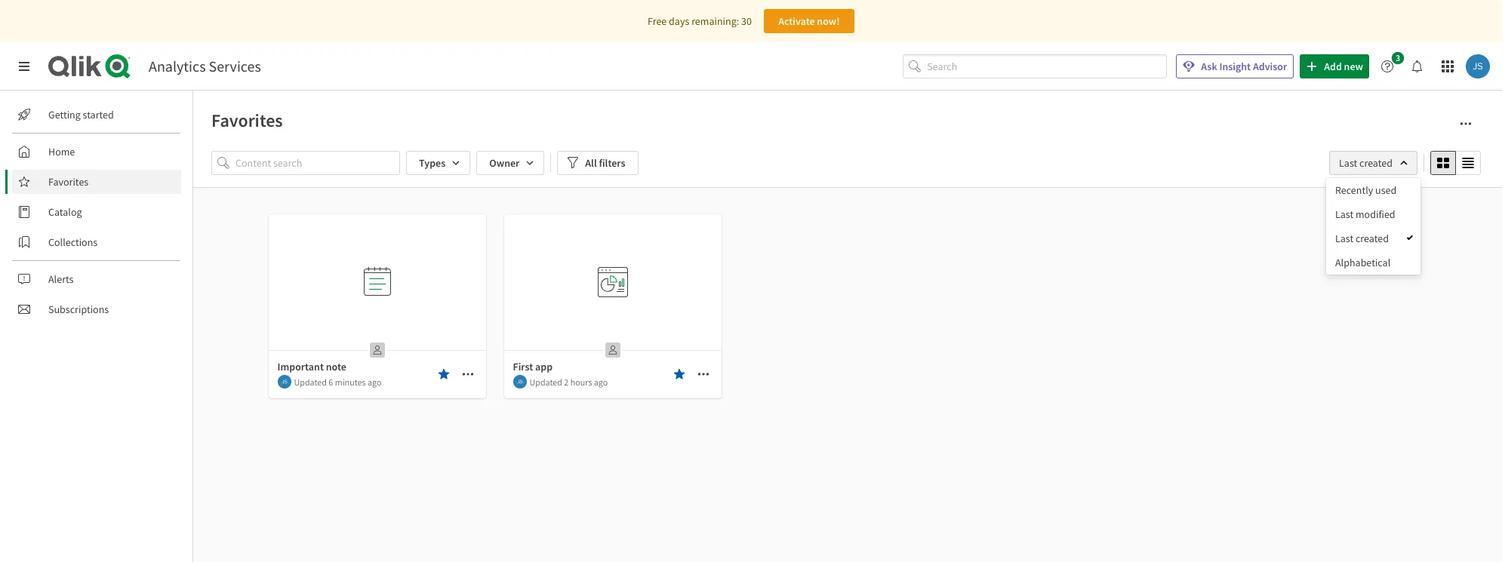 Task type: describe. For each thing, give the bounding box(es) containing it.
analytics
[[149, 57, 206, 76]]

favorites inside navigation pane element
[[48, 175, 89, 189]]

subscriptions link
[[12, 298, 181, 322]]

collections
[[48, 236, 98, 249]]

ago for first app
[[594, 376, 608, 388]]

collections link
[[12, 230, 181, 254]]

used
[[1376, 184, 1397, 197]]

ask
[[1202, 60, 1218, 73]]

alphabetical
[[1336, 256, 1391, 270]]

days
[[669, 14, 690, 28]]

filters region
[[0, 0, 1503, 563]]

getting started link
[[12, 103, 181, 127]]

ask insight advisor button
[[1177, 54, 1294, 79]]

list box inside filters region
[[1327, 178, 1421, 275]]

searchbar element
[[903, 54, 1168, 79]]

last created option
[[1327, 227, 1421, 251]]

last modified option
[[1327, 202, 1421, 227]]

free days remaining: 30
[[648, 14, 752, 28]]

personal element for important note
[[365, 338, 389, 362]]

alphabetical option
[[1327, 251, 1421, 275]]

2
[[564, 376, 569, 388]]

switch view group
[[1431, 151, 1482, 175]]

activate now! link
[[764, 9, 855, 33]]

free
[[648, 14, 667, 28]]

6
[[329, 376, 333, 388]]

first
[[513, 360, 533, 374]]

updated 6 minutes ago
[[294, 376, 382, 388]]

last for last created option
[[1336, 232, 1354, 245]]

last for last modified option
[[1336, 208, 1354, 221]]

modified
[[1356, 208, 1396, 221]]

Search text field
[[928, 54, 1168, 79]]

getting
[[48, 108, 81, 122]]

minutes
[[335, 376, 366, 388]]

alerts link
[[12, 267, 181, 291]]

last created for last created option
[[1336, 232, 1389, 245]]

analytics services element
[[149, 57, 261, 76]]

advisor
[[1254, 60, 1288, 73]]

subscriptions
[[48, 303, 109, 316]]

created for last created option
[[1356, 232, 1389, 245]]

jacob simon image for important note
[[278, 375, 291, 389]]

navigation pane element
[[0, 97, 193, 328]]

last created for 'last created' field
[[1340, 156, 1393, 170]]

recently used option
[[1327, 178, 1421, 202]]

now!
[[817, 14, 840, 28]]

recently
[[1336, 184, 1374, 197]]

important
[[278, 360, 324, 374]]

remaining:
[[692, 14, 739, 28]]

hours
[[571, 376, 592, 388]]



Task type: locate. For each thing, give the bounding box(es) containing it.
0 horizontal spatial personal element
[[365, 338, 389, 362]]

2 ago from the left
[[594, 376, 608, 388]]

catalog
[[48, 205, 82, 219]]

favorites down "services"
[[211, 109, 283, 132]]

0 horizontal spatial ago
[[368, 376, 382, 388]]

home link
[[12, 140, 181, 164]]

jacob simon image
[[278, 375, 291, 389], [513, 375, 527, 389]]

2 vertical spatial last
[[1336, 232, 1354, 245]]

personal element
[[365, 338, 389, 362], [601, 338, 625, 362]]

jacob simon image for first app
[[513, 375, 527, 389]]

started
[[83, 108, 114, 122]]

updated
[[294, 376, 327, 388], [530, 376, 563, 388]]

1 horizontal spatial ago
[[594, 376, 608, 388]]

Content search text field
[[236, 151, 400, 175]]

jacob simon element for first
[[513, 375, 527, 389]]

1 ago from the left
[[368, 376, 382, 388]]

1 horizontal spatial personal element
[[601, 338, 625, 362]]

ask insight advisor
[[1202, 60, 1288, 73]]

list box
[[1327, 178, 1421, 275]]

updated down app
[[530, 376, 563, 388]]

close sidebar menu image
[[18, 60, 30, 72]]

0 vertical spatial created
[[1360, 156, 1393, 170]]

personal element for first app
[[601, 338, 625, 362]]

personal element up the updated 2 hours ago
[[601, 338, 625, 362]]

last down recently
[[1336, 208, 1354, 221]]

last created up 'recently used'
[[1340, 156, 1393, 170]]

favorites
[[211, 109, 283, 132], [48, 175, 89, 189]]

favorites link
[[12, 170, 181, 194]]

last
[[1340, 156, 1358, 170], [1336, 208, 1354, 221], [1336, 232, 1354, 245]]

getting started
[[48, 108, 114, 122]]

1 horizontal spatial jacob simon element
[[513, 375, 527, 389]]

jacob simon element down first
[[513, 375, 527, 389]]

0 vertical spatial last created
[[1340, 156, 1393, 170]]

updated 2 hours ago
[[530, 376, 608, 388]]

recently used
[[1336, 184, 1397, 197]]

personal element up the minutes
[[365, 338, 389, 362]]

1 jacob simon image from the left
[[278, 375, 291, 389]]

1 horizontal spatial jacob simon image
[[513, 375, 527, 389]]

note
[[326, 360, 347, 374]]

created down last modified option
[[1356, 232, 1389, 245]]

insight
[[1220, 60, 1251, 73]]

created for 'last created' field
[[1360, 156, 1393, 170]]

1 vertical spatial last
[[1336, 208, 1354, 221]]

last created inside field
[[1340, 156, 1393, 170]]

updated down important note in the bottom of the page
[[294, 376, 327, 388]]

2 personal element from the left
[[601, 338, 625, 362]]

2 updated from the left
[[530, 376, 563, 388]]

alerts
[[48, 273, 74, 286]]

last created up alphabetical
[[1336, 232, 1389, 245]]

1 vertical spatial last created
[[1336, 232, 1389, 245]]

1 horizontal spatial updated
[[530, 376, 563, 388]]

0 horizontal spatial jacob simon image
[[278, 375, 291, 389]]

list box containing recently used
[[1327, 178, 1421, 275]]

jacob simon image down first
[[513, 375, 527, 389]]

last up recently
[[1340, 156, 1358, 170]]

catalog link
[[12, 200, 181, 224]]

0 horizontal spatial jacob simon element
[[278, 375, 291, 389]]

jacob simon element for important
[[278, 375, 291, 389]]

last modified
[[1336, 208, 1396, 221]]

important note
[[278, 360, 347, 374]]

jacob simon element down important
[[278, 375, 291, 389]]

updated for note
[[294, 376, 327, 388]]

activate now!
[[779, 14, 840, 28]]

1 vertical spatial favorites
[[48, 175, 89, 189]]

0 horizontal spatial favorites
[[48, 175, 89, 189]]

favorites up catalog
[[48, 175, 89, 189]]

app
[[535, 360, 553, 374]]

home
[[48, 145, 75, 159]]

30
[[742, 14, 752, 28]]

created inside field
[[1360, 156, 1393, 170]]

2 jacob simon image from the left
[[513, 375, 527, 389]]

analytics services
[[149, 57, 261, 76]]

last created inside option
[[1336, 232, 1389, 245]]

1 horizontal spatial favorites
[[211, 109, 283, 132]]

jacob simon element
[[278, 375, 291, 389], [513, 375, 527, 389]]

remove from favorites image
[[438, 369, 450, 381]]

created inside option
[[1356, 232, 1389, 245]]

ago for important note
[[368, 376, 382, 388]]

first app
[[513, 360, 553, 374]]

2 jacob simon element from the left
[[513, 375, 527, 389]]

1 updated from the left
[[294, 376, 327, 388]]

Last created field
[[1330, 151, 1418, 175]]

last inside option
[[1336, 208, 1354, 221]]

ago
[[368, 376, 382, 388], [594, 376, 608, 388]]

last inside field
[[1340, 156, 1358, 170]]

updated for app
[[530, 376, 563, 388]]

0 horizontal spatial updated
[[294, 376, 327, 388]]

0 vertical spatial favorites
[[211, 109, 283, 132]]

remove from favorites image
[[673, 369, 685, 381]]

activate
[[779, 14, 815, 28]]

created
[[1360, 156, 1393, 170], [1356, 232, 1389, 245]]

ago right the minutes
[[368, 376, 382, 388]]

1 vertical spatial created
[[1356, 232, 1389, 245]]

ago right hours at bottom left
[[594, 376, 608, 388]]

jacob simon image down important
[[278, 375, 291, 389]]

1 personal element from the left
[[365, 338, 389, 362]]

1 jacob simon element from the left
[[278, 375, 291, 389]]

last up alphabetical
[[1336, 232, 1354, 245]]

0 vertical spatial last
[[1340, 156, 1358, 170]]

last created
[[1340, 156, 1393, 170], [1336, 232, 1389, 245]]

last inside option
[[1336, 232, 1354, 245]]

last for 'last created' field
[[1340, 156, 1358, 170]]

services
[[209, 57, 261, 76]]

created up 'recently used' option
[[1360, 156, 1393, 170]]



Task type: vqa. For each thing, say whether or not it's contained in the screenshot.
the bottom Show
no



